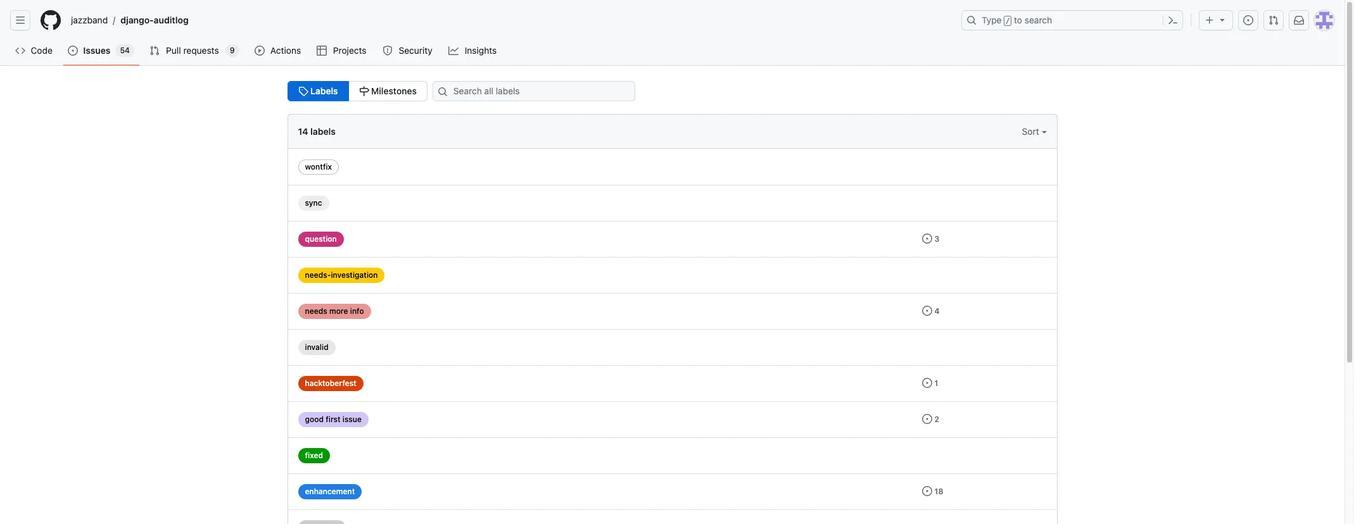Task type: describe. For each thing, give the bounding box(es) containing it.
labels
[[311, 126, 336, 137]]

2 link
[[922, 414, 940, 425]]

3
[[935, 234, 940, 244]]

enhancement
[[305, 487, 355, 497]]

fixed
[[305, 451, 323, 461]]

issue opened image right triangle down image
[[1244, 15, 1254, 25]]

more
[[329, 307, 348, 316]]

14
[[298, 126, 308, 137]]

question link
[[298, 232, 344, 247]]

54
[[120, 46, 130, 55]]

milestones
[[369, 86, 417, 96]]

labels link
[[287, 81, 349, 101]]

issue element
[[287, 81, 428, 101]]

hacktoberfest link
[[298, 376, 364, 392]]

pull
[[166, 45, 181, 56]]

4 link
[[922, 306, 940, 316]]

0 vertical spatial issue opened image
[[68, 46, 78, 56]]

triangle down image
[[1218, 15, 1228, 25]]

Search all labels text field
[[433, 81, 635, 101]]

sort button
[[1022, 125, 1047, 138]]

projects link
[[312, 41, 373, 60]]

type
[[982, 15, 1002, 25]]

1
[[935, 379, 939, 388]]

1 link
[[922, 378, 939, 388]]

sync
[[305, 198, 322, 208]]

2
[[935, 415, 940, 425]]

issue
[[343, 415, 362, 425]]

milestones link
[[348, 81, 428, 101]]

list containing jazzband
[[66, 10, 954, 30]]

jazzband / django-auditlog
[[71, 15, 189, 26]]

sort
[[1022, 126, 1042, 137]]

projects
[[333, 45, 367, 56]]

homepage image
[[41, 10, 61, 30]]

django-
[[121, 15, 154, 25]]

insights link
[[444, 41, 503, 60]]

issue opened image for 2
[[922, 414, 932, 425]]

to
[[1014, 15, 1023, 25]]

needs
[[305, 307, 327, 316]]

needs-investigation
[[305, 271, 378, 280]]

18 link
[[922, 487, 944, 497]]

code image
[[15, 46, 25, 56]]

wontfix
[[305, 162, 332, 172]]

search
[[1025, 15, 1053, 25]]

14 labels
[[298, 126, 336, 137]]

security link
[[378, 41, 439, 60]]

shield image
[[383, 46, 393, 56]]

issue opened image for 4
[[922, 306, 932, 316]]

command palette image
[[1168, 15, 1179, 25]]

tag image
[[298, 86, 308, 96]]

issue opened image for enhancement
[[922, 487, 932, 497]]

search image
[[438, 87, 448, 97]]

info
[[350, 307, 364, 316]]

type / to search
[[982, 15, 1053, 25]]

good first issue link
[[298, 412, 369, 428]]

actions link
[[249, 41, 307, 60]]

requests
[[183, 45, 219, 56]]

insights
[[465, 45, 497, 56]]

jazzband link
[[66, 10, 113, 30]]

3 link
[[922, 234, 940, 244]]



Task type: locate. For each thing, give the bounding box(es) containing it.
table image
[[317, 46, 327, 56]]

jazzband
[[71, 15, 108, 25]]

good
[[305, 415, 324, 425]]

git pull request image
[[1269, 15, 1279, 25], [150, 46, 160, 56]]

labels
[[308, 86, 338, 96]]

hacktoberfest
[[305, 379, 357, 388]]

issue opened image left 18
[[922, 487, 932, 497]]

issue opened image left 4
[[922, 306, 932, 316]]

invalid link
[[298, 340, 336, 355]]

first
[[326, 415, 341, 425]]

issue opened image left issues
[[68, 46, 78, 56]]

auditlog
[[154, 15, 189, 25]]

notifications image
[[1294, 15, 1305, 25]]

1 vertical spatial git pull request image
[[150, 46, 160, 56]]

git pull request image left notifications image
[[1269, 15, 1279, 25]]

investigation
[[331, 271, 378, 280]]

Labels search field
[[433, 81, 635, 101]]

actions
[[270, 45, 301, 56]]

/ for type
[[1006, 16, 1011, 25]]

fixed link
[[298, 449, 330, 464]]

/ left to
[[1006, 16, 1011, 25]]

play image
[[254, 46, 265, 56]]

issues
[[83, 45, 111, 56]]

1 horizontal spatial /
[[1006, 16, 1011, 25]]

good first issue
[[305, 415, 362, 425]]

18
[[935, 487, 944, 497]]

graph image
[[449, 46, 459, 56]]

1 vertical spatial issue opened image
[[922, 234, 932, 244]]

needs-investigation link
[[298, 268, 385, 283]]

question
[[305, 234, 337, 244]]

git pull request image for topmost issue opened icon
[[150, 46, 160, 56]]

list
[[66, 10, 954, 30]]

code
[[31, 45, 52, 56]]

/ inside jazzband / django-auditlog
[[113, 15, 116, 26]]

git pull request image left pull
[[150, 46, 160, 56]]

/ left django-
[[113, 15, 116, 26]]

issue opened image
[[1244, 15, 1254, 25], [922, 306, 932, 316], [922, 378, 932, 388], [922, 414, 932, 425]]

django-auditlog link
[[116, 10, 194, 30]]

issue opened image left 2
[[922, 414, 932, 425]]

needs more info
[[305, 307, 364, 316]]

invalid
[[305, 343, 329, 352]]

git pull request image for issue opened image right of triangle down image
[[1269, 15, 1279, 25]]

0 vertical spatial git pull request image
[[1269, 15, 1279, 25]]

/
[[113, 15, 116, 26], [1006, 16, 1011, 25]]

needs more info link
[[298, 304, 371, 319]]

sync link
[[298, 196, 329, 211]]

/ for jazzband
[[113, 15, 116, 26]]

security
[[399, 45, 433, 56]]

4
[[935, 307, 940, 316]]

/ inside type / to search
[[1006, 16, 1011, 25]]

0 horizontal spatial git pull request image
[[150, 46, 160, 56]]

9
[[230, 46, 235, 55]]

1 horizontal spatial git pull request image
[[1269, 15, 1279, 25]]

2 vertical spatial issue opened image
[[922, 487, 932, 497]]

issue opened image left 1
[[922, 378, 932, 388]]

0 horizontal spatial /
[[113, 15, 116, 26]]

needs-
[[305, 271, 331, 280]]

code link
[[10, 41, 58, 60]]

pull requests
[[166, 45, 219, 56]]

None search field
[[428, 81, 651, 101]]

issue opened image for question
[[922, 234, 932, 244]]

issue opened image left the 3
[[922, 234, 932, 244]]

plus image
[[1205, 15, 1215, 25]]

milestone image
[[359, 86, 369, 96]]

enhancement link
[[298, 485, 362, 500]]

issue opened image
[[68, 46, 78, 56], [922, 234, 932, 244], [922, 487, 932, 497]]

wontfix link
[[298, 160, 339, 175]]

issue opened image for 1
[[922, 378, 932, 388]]



Task type: vqa. For each thing, say whether or not it's contained in the screenshot.
the leftmost the
no



